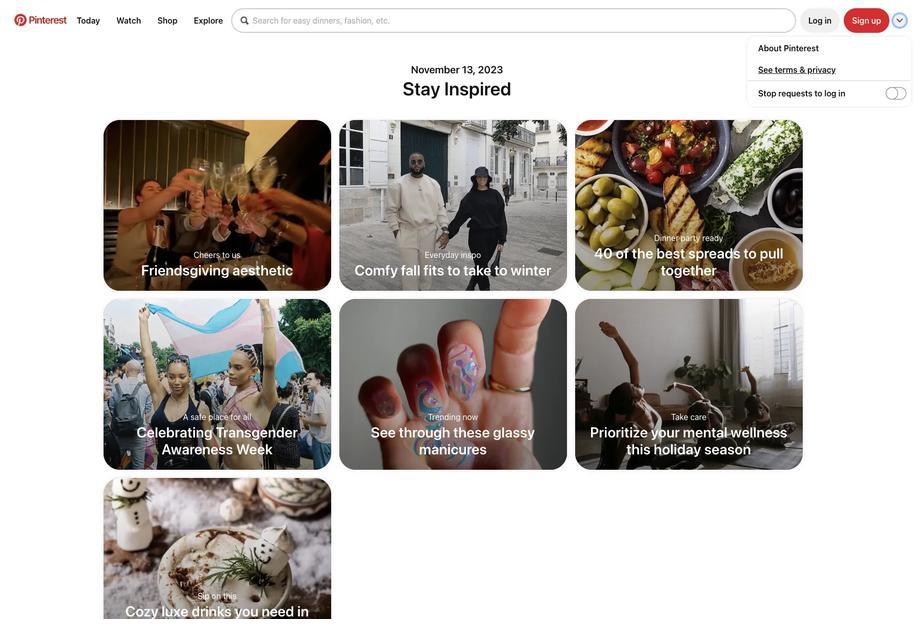 Task type: locate. For each thing, give the bounding box(es) containing it.
trending now see through these glassy manicures
[[371, 412, 535, 458]]

dinner party ready 40 of the best spreads to pull together
[[594, 233, 784, 279]]

stop
[[759, 89, 777, 98]]

to right take
[[495, 262, 508, 279]]

see left terms at the right of the page
[[759, 65, 773, 74]]

about pinterest
[[759, 44, 819, 53]]

season
[[705, 441, 752, 458]]

1 horizontal spatial pinterest
[[784, 44, 819, 53]]

this right 'on'
[[223, 591, 237, 601]]

fall
[[401, 262, 421, 279]]

cheers
[[194, 250, 220, 260]]

comfy
[[355, 262, 398, 279]]

to left us
[[222, 250, 230, 260]]

transgender
[[216, 424, 298, 441]]

pinterest image
[[14, 14, 27, 26]]

this left your
[[627, 441, 651, 458]]

explore
[[194, 16, 223, 25]]

a
[[183, 412, 189, 422]]

to left pull
[[744, 245, 757, 262]]

pinterest button
[[8, 14, 73, 27]]

this
[[627, 441, 651, 458], [223, 591, 237, 601]]

stop requests to log in
[[759, 89, 846, 98]]

care
[[691, 412, 707, 422]]

requests
[[779, 89, 813, 98]]

together
[[661, 262, 717, 279]]

pinterest
[[29, 14, 67, 26], [784, 44, 819, 53]]

today link
[[73, 12, 104, 29]]

see left through
[[371, 424, 396, 441]]

log
[[825, 89, 837, 98]]

inspired
[[445, 77, 512, 100]]

0 horizontal spatial in
[[825, 16, 832, 25]]

pinterest right pinterest 'icon'
[[29, 14, 67, 26]]

0 vertical spatial pinterest
[[29, 14, 67, 26]]

in right log
[[839, 89, 846, 98]]

1 horizontal spatial this
[[627, 441, 651, 458]]

1 vertical spatial pinterest
[[784, 44, 819, 53]]

november 13, 2023 stay inspired
[[403, 64, 512, 100]]

holiday
[[654, 441, 702, 458]]

0 vertical spatial this
[[627, 441, 651, 458]]

spreads
[[689, 245, 741, 262]]

0 vertical spatial in
[[825, 16, 832, 25]]

everyday
[[425, 250, 459, 260]]

up
[[872, 16, 882, 25]]

1 vertical spatial this
[[223, 591, 237, 601]]

everyday inspo comfy fall fits to take to winter
[[355, 250, 552, 279]]

ready
[[703, 233, 724, 243]]

aesthetic
[[233, 262, 293, 279]]

see
[[759, 65, 773, 74], [371, 424, 396, 441]]

Search text field
[[253, 16, 796, 25]]

stay
[[403, 77, 441, 100]]

for
[[231, 412, 241, 422]]

0 horizontal spatial this
[[223, 591, 237, 601]]

to left log
[[815, 89, 823, 98]]

celebrating
[[137, 424, 213, 441]]

november
[[411, 64, 460, 75]]

0 horizontal spatial pinterest
[[29, 14, 67, 26]]

safe
[[191, 412, 206, 422]]

in right log on the right top of the page
[[825, 16, 832, 25]]

pinterest up the &
[[784, 44, 819, 53]]

inspo
[[461, 250, 481, 260]]

to
[[815, 89, 823, 98], [744, 245, 757, 262], [222, 250, 230, 260], [448, 262, 461, 279], [495, 262, 508, 279]]

this inside take care prioritize your mental wellness this holiday season
[[627, 441, 651, 458]]

1 vertical spatial see
[[371, 424, 396, 441]]

fits
[[424, 262, 445, 279]]

0 vertical spatial see
[[759, 65, 773, 74]]

in
[[825, 16, 832, 25], [839, 89, 846, 98]]

0 horizontal spatial see
[[371, 424, 396, 441]]

1 vertical spatial in
[[839, 89, 846, 98]]

about
[[759, 44, 782, 53]]

party
[[681, 233, 701, 243]]



Task type: vqa. For each thing, say whether or not it's contained in the screenshot.
kissing icon at right top
no



Task type: describe. For each thing, give the bounding box(es) containing it.
pinterest link
[[8, 14, 73, 26]]

about pinterest link
[[759, 44, 911, 53]]

today
[[77, 16, 100, 25]]

1 horizontal spatial in
[[839, 89, 846, 98]]

winter
[[511, 262, 552, 279]]

see inside "trending now see through these glassy manicures"
[[371, 424, 396, 441]]

see terms & privacy link
[[759, 65, 911, 74]]

take
[[671, 412, 689, 422]]

through
[[399, 424, 451, 441]]

mental
[[683, 424, 728, 441]]

sip on this
[[198, 591, 237, 601]]

the
[[632, 245, 654, 262]]

terms
[[775, 65, 798, 74]]

see terms & privacy
[[759, 65, 836, 74]]

prioritize
[[591, 424, 648, 441]]

shop
[[158, 16, 178, 25]]

sip on this link
[[103, 478, 331, 619]]

40
[[594, 245, 613, 262]]

search image
[[241, 16, 249, 25]]

shop link
[[153, 12, 182, 29]]

on
[[212, 591, 221, 601]]

&
[[800, 65, 806, 74]]

in inside button
[[825, 16, 832, 25]]

watch
[[117, 16, 141, 25]]

all
[[243, 412, 251, 422]]

trending
[[428, 412, 461, 422]]

best
[[657, 245, 686, 262]]

glassy
[[493, 424, 535, 441]]

1 horizontal spatial see
[[759, 65, 773, 74]]

to inside cheers to us friendsgiving aesthetic
[[222, 250, 230, 260]]

pinterest inside pinterest link
[[29, 14, 67, 26]]

sip
[[198, 591, 210, 601]]

pull
[[760, 245, 784, 262]]

log in button
[[801, 8, 840, 33]]

friendsgiving
[[141, 262, 229, 279]]

sign
[[853, 16, 870, 25]]

us
[[232, 250, 241, 260]]

of
[[616, 245, 629, 262]]

manicures
[[419, 441, 487, 458]]

a safe place for all celebrating transgender awareness week
[[137, 412, 298, 458]]

sign up
[[853, 16, 882, 25]]

now
[[463, 412, 478, 422]]

2023
[[478, 64, 503, 75]]

take
[[464, 262, 492, 279]]

take care prioritize your mental wellness this holiday season
[[591, 412, 788, 458]]

place
[[208, 412, 229, 422]]

privacy
[[808, 65, 836, 74]]

awareness
[[162, 441, 233, 458]]

dinner
[[655, 233, 679, 243]]

your
[[651, 424, 680, 441]]

wellness
[[731, 424, 788, 441]]

cheers to us friendsgiving aesthetic
[[141, 250, 293, 279]]

13,
[[462, 64, 476, 75]]

log in
[[809, 16, 832, 25]]

sign up button
[[844, 8, 890, 33]]

watch link
[[112, 12, 145, 29]]

these
[[454, 424, 490, 441]]

to down everyday
[[448, 262, 461, 279]]

log
[[809, 16, 823, 25]]

week
[[236, 441, 273, 458]]

to inside dinner party ready 40 of the best spreads to pull together
[[744, 245, 757, 262]]

explore link
[[190, 12, 227, 29]]



